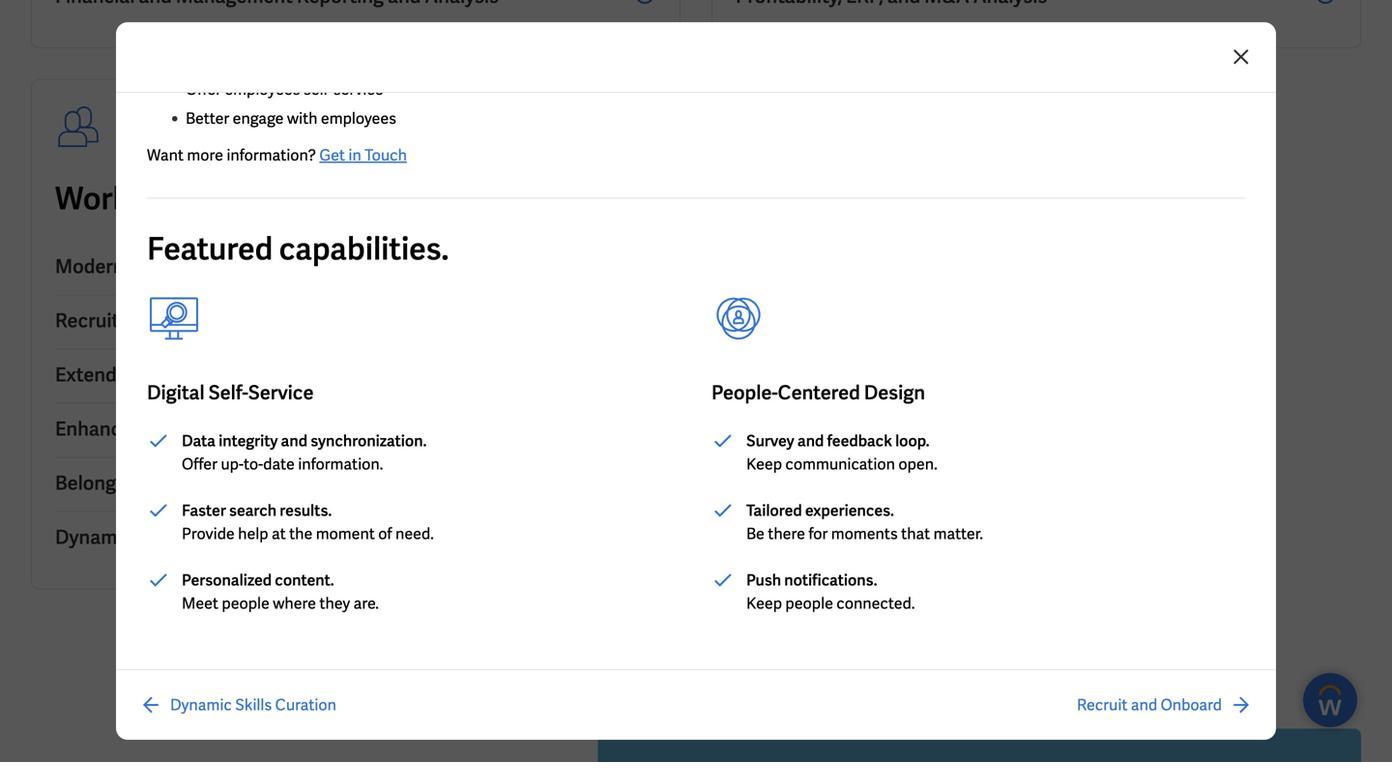 Task type: locate. For each thing, give the bounding box(es) containing it.
help
[[238, 524, 268, 544]]

keep inside push notifications. keep people connected.
[[747, 593, 783, 614]]

that
[[902, 524, 931, 544]]

service right hr on the left top
[[194, 254, 260, 279]]

1 horizontal spatial of
[[406, 178, 435, 219]]

0 vertical spatial skills
[[137, 525, 183, 550]]

for right there at right
[[809, 524, 828, 544]]

recruit and onboard button
[[55, 296, 657, 350], [1078, 694, 1254, 717]]

offer up better
[[186, 79, 221, 100]]

1 people from the left
[[222, 593, 270, 614]]

2 people from the left
[[786, 593, 834, 614]]

1 vertical spatial of
[[378, 524, 392, 544]]

workforce up employee
[[142, 362, 235, 387]]

people
[[222, 593, 270, 614], [786, 593, 834, 614]]

0 horizontal spatial employees
[[225, 79, 300, 100]]

skills inside featured capabilities. dialog
[[235, 695, 272, 715]]

0 vertical spatial for
[[209, 178, 248, 219]]

and
[[123, 308, 156, 333], [281, 431, 308, 451], [798, 431, 825, 451], [147, 471, 180, 496], [1132, 695, 1158, 715]]

1 horizontal spatial recruit and onboard
[[1078, 695, 1223, 715]]

0 vertical spatial the
[[255, 178, 302, 219]]

1 vertical spatial recruit
[[1078, 695, 1128, 715]]

people for self-
[[222, 593, 270, 614]]

matter.
[[934, 524, 984, 544]]

notifications.
[[785, 570, 878, 591]]

0 vertical spatial recruit and onboard button
[[55, 296, 657, 350]]

service inside "button"
[[194, 254, 260, 279]]

offer down data
[[182, 454, 218, 474]]

connected.
[[837, 593, 916, 614]]

future
[[308, 178, 400, 219]]

0 vertical spatial service
[[194, 254, 260, 279]]

onboard inside featured capabilities. dialog
[[1161, 695, 1223, 715]]

1 vertical spatial service
[[248, 380, 314, 405]]

1 horizontal spatial recruit and onboard button
[[1078, 694, 1254, 717]]

information?
[[227, 145, 316, 165]]

for
[[209, 178, 248, 219], [809, 524, 828, 544]]

recruit
[[55, 308, 119, 333], [1078, 695, 1128, 715]]

of left need.
[[378, 524, 392, 544]]

the right at
[[289, 524, 313, 544]]

0 horizontal spatial people
[[222, 593, 270, 614]]

curation
[[187, 525, 264, 550], [275, 695, 337, 715]]

and inside survey and feedback loop. keep communication open.
[[798, 431, 825, 451]]

1 vertical spatial keep
[[747, 593, 783, 614]]

search
[[229, 501, 277, 521]]

1 vertical spatial for
[[809, 524, 828, 544]]

employees down service
[[321, 108, 397, 129]]

service for hr
[[194, 254, 260, 279]]

survey and feedback loop. keep communication open.
[[747, 431, 938, 474]]

idc infobrief for tech image
[[598, 729, 1362, 762]]

1 horizontal spatial curation
[[275, 695, 337, 715]]

1 vertical spatial skills
[[235, 695, 272, 715]]

1 vertical spatial the
[[289, 524, 313, 544]]

1 horizontal spatial employees
[[321, 108, 397, 129]]

want
[[147, 145, 184, 165]]

1 vertical spatial offer
[[182, 454, 218, 474]]

offer inside data integrity and synchronization. offer up-to-date information.
[[182, 454, 218, 474]]

self-
[[209, 380, 248, 405]]

need.
[[396, 524, 434, 544]]

dynamic skills curation
[[55, 525, 264, 550], [170, 695, 337, 715]]

1 vertical spatial curation
[[275, 695, 337, 715]]

recruit and onboard inside featured capabilities. dialog
[[1078, 695, 1223, 715]]

0 vertical spatial curation
[[187, 525, 264, 550]]

get
[[320, 145, 345, 165]]

1 vertical spatial recruit and onboard button
[[1078, 694, 1254, 717]]

1 horizontal spatial skills
[[235, 695, 272, 715]]

dynamic inside featured capabilities. dialog
[[170, 695, 232, 715]]

0 horizontal spatial skills
[[137, 525, 183, 550]]

keep down push
[[747, 593, 783, 614]]

0 vertical spatial of
[[406, 178, 435, 219]]

people inside push notifications. keep people connected.
[[786, 593, 834, 614]]

employee
[[147, 416, 233, 442]]

1 vertical spatial dynamic skills curation
[[170, 695, 337, 715]]

keep down survey
[[747, 454, 783, 474]]

modernized
[[55, 254, 160, 279]]

people down personalized at the bottom left of the page
[[222, 593, 270, 614]]

1 vertical spatial dynamic skills curation button
[[139, 694, 337, 717]]

service inside featured capabilities. dialog
[[248, 380, 314, 405]]

service up experience
[[248, 380, 314, 405]]

1 horizontal spatial people
[[786, 593, 834, 614]]

0 vertical spatial recruit
[[55, 308, 119, 333]]

service
[[194, 254, 260, 279], [248, 380, 314, 405]]

for down the more
[[209, 178, 248, 219]]

0 horizontal spatial recruit and onboard button
[[55, 296, 657, 350]]

tailored
[[747, 501, 803, 521]]

1 horizontal spatial dynamic
[[170, 695, 232, 715]]

workforce down want at the left top
[[55, 178, 203, 219]]

recruit and onboard
[[55, 308, 238, 333], [1078, 695, 1223, 715]]

1 horizontal spatial for
[[809, 524, 828, 544]]

enhanced employee experience
[[55, 416, 335, 442]]

of down touch on the left of page
[[406, 178, 435, 219]]

1 vertical spatial workforce
[[142, 362, 235, 387]]

onboard
[[160, 308, 238, 333], [1161, 695, 1223, 715]]

offer
[[186, 79, 221, 100], [182, 454, 218, 474]]

digital
[[147, 380, 205, 405]]

onboard for recruit and onboard button to the left
[[160, 308, 238, 333]]

service for self-
[[248, 380, 314, 405]]

0 vertical spatial offer
[[186, 79, 221, 100]]

0 vertical spatial dynamic
[[55, 525, 133, 550]]

employees up engage
[[225, 79, 300, 100]]

data
[[182, 431, 216, 451]]

experience
[[237, 416, 335, 442]]

people down notifications.
[[786, 593, 834, 614]]

more
[[187, 145, 223, 165]]

tailored experiences. be there for moments that matter.
[[747, 501, 984, 544]]

1 vertical spatial recruit and onboard
[[1078, 695, 1223, 715]]

dynamic skills curation button
[[55, 512, 657, 565], [139, 694, 337, 717]]

1 keep from the top
[[747, 454, 783, 474]]

0 vertical spatial keep
[[747, 454, 783, 474]]

of inside faster search results. provide help at the moment of need.
[[378, 524, 392, 544]]

1 horizontal spatial recruit
[[1078, 695, 1128, 715]]

1 horizontal spatial onboard
[[1161, 695, 1223, 715]]

of
[[406, 178, 435, 219], [378, 524, 392, 544]]

0 horizontal spatial of
[[378, 524, 392, 544]]

communication
[[786, 454, 896, 474]]

1 vertical spatial dynamic
[[170, 695, 232, 715]]

2 keep from the top
[[747, 593, 783, 614]]

keep
[[747, 454, 783, 474], [747, 593, 783, 614]]

people inside personalized content. meet people where they are.
[[222, 593, 270, 614]]

1 vertical spatial onboard
[[1161, 695, 1223, 715]]

employees
[[225, 79, 300, 100], [321, 108, 397, 129]]

0 horizontal spatial recruit
[[55, 308, 119, 333]]

0 vertical spatial recruit and onboard
[[55, 308, 238, 333]]

recruit inside featured capabilities. dialog
[[1078, 695, 1128, 715]]

0 vertical spatial employees
[[225, 79, 300, 100]]

want more information? get in touch
[[147, 145, 407, 165]]

loop.
[[896, 431, 930, 451]]

0 vertical spatial onboard
[[160, 308, 238, 333]]

personalized content. meet people where they are.
[[182, 570, 379, 614]]

the
[[255, 178, 302, 219], [289, 524, 313, 544]]

workforce
[[55, 178, 203, 219], [142, 362, 235, 387]]

0 horizontal spatial onboard
[[160, 308, 238, 333]]

0 vertical spatial dynamic skills curation button
[[55, 512, 657, 565]]

skills
[[137, 525, 183, 550], [235, 695, 272, 715]]

0 horizontal spatial recruit and onboard
[[55, 308, 238, 333]]

featured
[[147, 229, 273, 269]]

engage
[[233, 108, 284, 129]]

centered
[[778, 380, 861, 405]]

touch
[[365, 145, 407, 165]]

the down want more information? get in touch
[[255, 178, 302, 219]]



Task type: describe. For each thing, give the bounding box(es) containing it.
for inside 'tailored experiences. be there for moments that matter.'
[[809, 524, 828, 544]]

enhanced
[[55, 416, 143, 442]]

extended workforce management button
[[55, 350, 657, 404]]

people-
[[712, 380, 778, 405]]

there
[[768, 524, 806, 544]]

digital self-service
[[147, 380, 314, 405]]

dynamic skills curation button inside featured capabilities. dialog
[[139, 694, 337, 717]]

are.
[[354, 593, 379, 614]]

they
[[320, 593, 350, 614]]

enhanced employee experience button
[[55, 404, 657, 458]]

0 horizontal spatial dynamic
[[55, 525, 133, 550]]

diversity
[[184, 471, 262, 496]]

up-
[[221, 454, 244, 474]]

moment
[[316, 524, 375, 544]]

0 horizontal spatial for
[[209, 178, 248, 219]]

delivery
[[263, 254, 335, 279]]

people-centered design
[[712, 380, 926, 405]]

to-
[[244, 454, 263, 474]]

experiences.
[[806, 501, 895, 521]]

information.
[[298, 454, 383, 474]]

the inside faster search results. provide help at the moment of need.
[[289, 524, 313, 544]]

feedback
[[828, 431, 893, 451]]

results.
[[280, 501, 332, 521]]

integrity
[[219, 431, 278, 451]]

belonging
[[55, 471, 143, 496]]

capabilities.
[[279, 229, 449, 269]]

date
[[263, 454, 295, 474]]

be
[[747, 524, 765, 544]]

modernized hr service delivery button
[[55, 241, 657, 296]]

extended workforce management
[[55, 362, 356, 387]]

synchronization.
[[311, 431, 427, 451]]

push
[[747, 570, 782, 591]]

featured capabilities. dialog
[[0, 0, 1393, 762]]

meet
[[182, 593, 219, 614]]

modernized hr service delivery
[[55, 254, 335, 279]]

get in touch link
[[320, 145, 407, 165]]

workforce inside button
[[142, 362, 235, 387]]

self-
[[304, 79, 333, 100]]

design
[[865, 380, 926, 405]]

and inside data integrity and synchronization. offer up-to-date information.
[[281, 431, 308, 451]]

faster
[[182, 501, 226, 521]]

survey
[[747, 431, 795, 451]]

workforce for the future of technology
[[55, 178, 602, 219]]

keep inside survey and feedback loop. keep communication open.
[[747, 454, 783, 474]]

in
[[349, 145, 362, 165]]

with
[[287, 108, 318, 129]]

people for centered
[[786, 593, 834, 614]]

offer employees self-service better engage with employees
[[186, 79, 397, 129]]

and inside belonging and diversity button
[[147, 471, 180, 496]]

open.
[[899, 454, 938, 474]]

data integrity and synchronization. offer up-to-date information.
[[182, 431, 427, 474]]

featured capabilities.
[[147, 229, 449, 269]]

personalized
[[182, 570, 272, 591]]

moments
[[832, 524, 898, 544]]

belonging and diversity button
[[55, 458, 657, 512]]

faster search results. provide help at the moment of need.
[[182, 501, 434, 544]]

provide
[[182, 524, 235, 544]]

0 horizontal spatial curation
[[187, 525, 264, 550]]

push notifications. keep people connected.
[[747, 570, 916, 614]]

content.
[[275, 570, 334, 591]]

0 vertical spatial workforce
[[55, 178, 203, 219]]

management
[[238, 362, 356, 387]]

curation inside featured capabilities. dialog
[[275, 695, 337, 715]]

belonging and diversity
[[55, 471, 262, 496]]

offer inside offer employees self-service better engage with employees
[[186, 79, 221, 100]]

dynamic skills curation inside featured capabilities. dialog
[[170, 695, 337, 715]]

onboard for bottom recruit and onboard button
[[1161, 695, 1223, 715]]

recruit for bottom recruit and onboard button
[[1078, 695, 1128, 715]]

service
[[333, 79, 384, 100]]

at
[[272, 524, 286, 544]]

recruit for recruit and onboard button to the left
[[55, 308, 119, 333]]

0 vertical spatial dynamic skills curation
[[55, 525, 264, 550]]

hr
[[164, 254, 190, 279]]

extended
[[55, 362, 139, 387]]

better
[[186, 108, 229, 129]]

where
[[273, 593, 316, 614]]

1 vertical spatial employees
[[321, 108, 397, 129]]

technology
[[441, 178, 602, 219]]



Task type: vqa. For each thing, say whether or not it's contained in the screenshot.
'COMPANY' dropdown button
no



